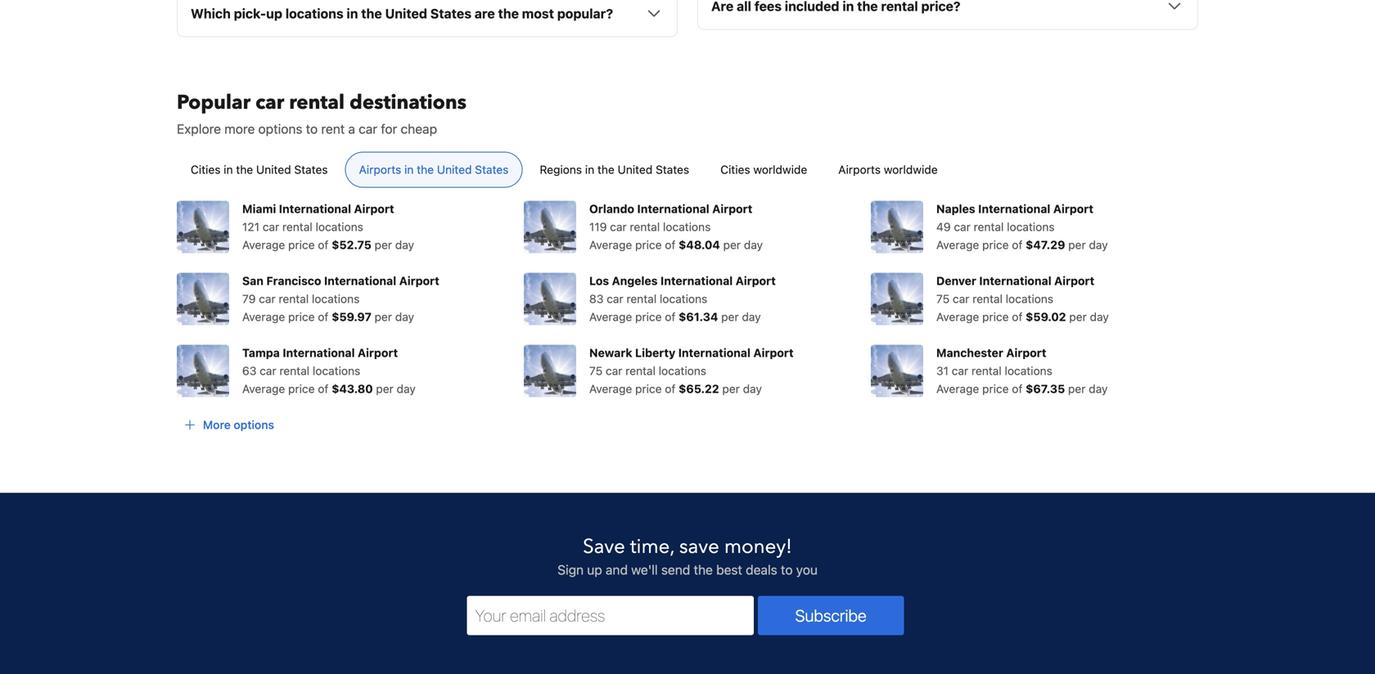 Task type: locate. For each thing, give the bounding box(es) containing it.
car inside the manchester airport 31 car rental locations average price of $67.35 per day
[[952, 364, 969, 378]]

the
[[361, 6, 382, 21], [498, 6, 519, 21], [236, 163, 253, 176], [417, 163, 434, 176], [598, 163, 615, 176], [694, 562, 713, 578]]

states up orlando international airport 119 car rental locations average price of $48.04 per day on the top of page
[[656, 163, 690, 176]]

states down rent
[[294, 163, 328, 176]]

1 cities from the left
[[191, 163, 221, 176]]

price left $47.29
[[983, 238, 1009, 252]]

locations inside newark liberty international airport 75 car rental locations average price of $65.22 per day
[[659, 364, 707, 378]]

locations up $52.75
[[316, 220, 363, 234]]

airport inside los angeles international airport 83 car rental locations average price of $61.34 per day
[[736, 274, 776, 288]]

locations inside tampa international airport 63 car rental locations average price of $43.80 per day
[[313, 364, 361, 378]]

cheap car rental at manchester airport – man image
[[871, 345, 924, 397]]

locations up $43.80
[[313, 364, 361, 378]]

tab list containing cities in the united states
[[164, 152, 1212, 189]]

united up orlando
[[618, 163, 653, 176]]

more options button
[[177, 410, 281, 440]]

per right $59.02 on the right of the page
[[1070, 310, 1087, 324]]

1 horizontal spatial to
[[781, 562, 793, 578]]

car inside san francisco international airport 79 car rental locations average price of $59.97 per day
[[259, 292, 276, 306]]

which pick-up locations in the united states are the most popular? button
[[191, 4, 664, 23]]

price inside the denver international airport 75 car rental locations average price of $59.02 per day
[[983, 310, 1009, 324]]

international up the $61.34
[[661, 274, 733, 288]]

per right $52.75
[[375, 238, 392, 252]]

day inside tampa international airport 63 car rental locations average price of $43.80 per day
[[397, 382, 416, 396]]

car right 31
[[952, 364, 969, 378]]

83
[[590, 292, 604, 306]]

75 down newark
[[590, 364, 603, 378]]

los
[[590, 274, 609, 288]]

average inside los angeles international airport 83 car rental locations average price of $61.34 per day
[[590, 310, 632, 324]]

rental down the liberty on the left
[[626, 364, 656, 378]]

of left $65.22
[[665, 382, 676, 396]]

states left are
[[431, 6, 472, 21]]

per inside tampa international airport 63 car rental locations average price of $43.80 per day
[[376, 382, 394, 396]]

0 vertical spatial to
[[306, 121, 318, 137]]

price up angeles
[[635, 238, 662, 252]]

per
[[375, 238, 392, 252], [724, 238, 741, 252], [1069, 238, 1086, 252], [375, 310, 392, 324], [722, 310, 739, 324], [1070, 310, 1087, 324], [376, 382, 394, 396], [723, 382, 740, 396], [1069, 382, 1086, 396]]

per right $67.35 at the bottom right
[[1069, 382, 1086, 396]]

average inside naples international airport 49 car rental locations average price of $47.29 per day
[[937, 238, 980, 252]]

cities inside cities in the united states button
[[191, 163, 221, 176]]

states inside regions in the united states button
[[656, 163, 690, 176]]

1 vertical spatial up
[[587, 562, 602, 578]]

rental down francisco
[[279, 292, 309, 306]]

of left $43.80
[[318, 382, 329, 396]]

regions in the united states button
[[526, 152, 704, 188]]

options inside popular car rental destinations explore more options to rent a car for cheap
[[258, 121, 303, 137]]

price up the liberty on the left
[[635, 310, 662, 324]]

international up $47.29
[[979, 202, 1051, 216]]

international inside orlando international airport 119 car rental locations average price of $48.04 per day
[[637, 202, 710, 216]]

international up $48.04
[[637, 202, 710, 216]]

$67.35
[[1026, 382, 1065, 396]]

0 vertical spatial up
[[266, 6, 282, 21]]

airport
[[354, 202, 394, 216], [713, 202, 753, 216], [1054, 202, 1094, 216], [399, 274, 440, 288], [736, 274, 776, 288], [1055, 274, 1095, 288], [358, 346, 398, 360], [754, 346, 794, 360], [1007, 346, 1047, 360]]

of inside newark liberty international airport 75 car rental locations average price of $65.22 per day
[[665, 382, 676, 396]]

explore
[[177, 121, 221, 137]]

day inside the manchester airport 31 car rental locations average price of $67.35 per day
[[1089, 382, 1108, 396]]

locations right pick-
[[286, 6, 344, 21]]

locations up $48.04
[[663, 220, 711, 234]]

day right $43.80
[[397, 382, 416, 396]]

airport inside san francisco international airport 79 car rental locations average price of $59.97 per day
[[399, 274, 440, 288]]

international
[[279, 202, 351, 216], [637, 202, 710, 216], [979, 202, 1051, 216], [324, 274, 396, 288], [661, 274, 733, 288], [980, 274, 1052, 288], [283, 346, 355, 360], [679, 346, 751, 360]]

car inside los angeles international airport 83 car rental locations average price of $61.34 per day
[[607, 292, 624, 306]]

options
[[258, 121, 303, 137], [234, 418, 274, 432]]

1 vertical spatial options
[[234, 418, 274, 432]]

pick-
[[234, 6, 266, 21]]

1 vertical spatial 75
[[590, 364, 603, 378]]

car right 83
[[607, 292, 624, 306]]

san
[[242, 274, 264, 288]]

price left $43.80
[[288, 382, 315, 396]]

up left and
[[587, 562, 602, 578]]

car inside tampa international airport 63 car rental locations average price of $43.80 per day
[[260, 364, 276, 378]]

up right which
[[266, 6, 282, 21]]

international down $47.29
[[980, 274, 1052, 288]]

airports
[[359, 163, 401, 176], [839, 163, 881, 176]]

save time, save money! sign up and we'll send the best deals to you
[[558, 534, 818, 578]]

united up miami
[[256, 163, 291, 176]]

worldwide inside 'button'
[[754, 163, 808, 176]]

rental right 121
[[282, 220, 313, 234]]

car down newark
[[606, 364, 623, 378]]

0 horizontal spatial airports
[[359, 163, 401, 176]]

rental down orlando
[[630, 220, 660, 234]]

1 airports from the left
[[359, 163, 401, 176]]

price inside orlando international airport 119 car rental locations average price of $48.04 per day
[[635, 238, 662, 252]]

car inside naples international airport 49 car rental locations average price of $47.29 per day
[[954, 220, 971, 234]]

average inside san francisco international airport 79 car rental locations average price of $59.97 per day
[[242, 310, 285, 324]]

car right 79
[[259, 292, 276, 306]]

per right $65.22
[[723, 382, 740, 396]]

cities inside cities worldwide 'button'
[[721, 163, 751, 176]]

2 worldwide from the left
[[884, 163, 938, 176]]

time,
[[630, 534, 675, 561]]

average down 31
[[937, 382, 980, 396]]

cities for cities in the united states
[[191, 163, 221, 176]]

1 worldwide from the left
[[754, 163, 808, 176]]

1 horizontal spatial airports
[[839, 163, 881, 176]]

price down the liberty on the left
[[635, 382, 662, 396]]

1 horizontal spatial up
[[587, 562, 602, 578]]

2 airports from the left
[[839, 163, 881, 176]]

money!
[[725, 534, 793, 561]]

day right $52.75
[[395, 238, 414, 252]]

of
[[318, 238, 329, 252], [665, 238, 676, 252], [1012, 238, 1023, 252], [318, 310, 329, 324], [665, 310, 676, 324], [1012, 310, 1023, 324], [318, 382, 329, 396], [665, 382, 676, 396], [1012, 382, 1023, 396]]

per right $47.29
[[1069, 238, 1086, 252]]

per inside the manchester airport 31 car rental locations average price of $67.35 per day
[[1069, 382, 1086, 396]]

average down 49
[[937, 238, 980, 252]]

destinations
[[350, 89, 467, 116]]

average
[[242, 238, 285, 252], [590, 238, 632, 252], [937, 238, 980, 252], [242, 310, 285, 324], [590, 310, 632, 324], [937, 310, 980, 324], [242, 382, 285, 396], [590, 382, 632, 396], [937, 382, 980, 396]]

locations up $67.35 at the bottom right
[[1005, 364, 1053, 378]]

car down denver
[[953, 292, 970, 306]]

car inside miami international airport 121 car rental locations average price of $52.75 per day
[[263, 220, 279, 234]]

states inside airports in the united states button
[[475, 163, 509, 176]]

which pick-up locations in the united states are the most popular?
[[191, 6, 613, 21]]

car inside orlando international airport 119 car rental locations average price of $48.04 per day
[[610, 220, 627, 234]]

car right '63'
[[260, 364, 276, 378]]

0 horizontal spatial worldwide
[[754, 163, 808, 176]]

locations up $47.29
[[1007, 220, 1055, 234]]

rental down manchester
[[972, 364, 1002, 378]]

of left $52.75
[[318, 238, 329, 252]]

of inside los angeles international airport 83 car rental locations average price of $61.34 per day
[[665, 310, 676, 324]]

0 vertical spatial options
[[258, 121, 303, 137]]

$43.80
[[332, 382, 373, 396]]

average down "119"
[[590, 238, 632, 252]]

united
[[385, 6, 427, 21], [256, 163, 291, 176], [437, 163, 472, 176], [618, 163, 653, 176]]

rental down tampa
[[280, 364, 310, 378]]

average down 79
[[242, 310, 285, 324]]

to left rent
[[306, 121, 318, 137]]

rental up rent
[[289, 89, 345, 116]]

cities in the united states
[[191, 163, 328, 176]]

rental down denver
[[973, 292, 1003, 306]]

day right the $61.34
[[742, 310, 761, 324]]

regions in the united states
[[540, 163, 690, 176]]

airport inside newark liberty international airport 75 car rental locations average price of $65.22 per day
[[754, 346, 794, 360]]

united inside dropdown button
[[385, 6, 427, 21]]

for
[[381, 121, 397, 137]]

locations inside dropdown button
[[286, 6, 344, 21]]

cheap car rental at miami international airport – mia image
[[177, 201, 229, 253]]

of left $59.02 on the right of the page
[[1012, 310, 1023, 324]]

international inside tampa international airport 63 car rental locations average price of $43.80 per day
[[283, 346, 355, 360]]

of left $59.97
[[318, 310, 329, 324]]

cities worldwide
[[721, 163, 808, 176]]

average down denver
[[937, 310, 980, 324]]

121
[[242, 220, 260, 234]]

rental down angeles
[[627, 292, 657, 306]]

denver
[[937, 274, 977, 288]]

average down 121
[[242, 238, 285, 252]]

price down francisco
[[288, 310, 315, 324]]

states inside cities in the united states button
[[294, 163, 328, 176]]

airports in the united states button
[[345, 152, 523, 188]]

of inside the denver international airport 75 car rental locations average price of $59.02 per day
[[1012, 310, 1023, 324]]

of left $67.35 at the bottom right
[[1012, 382, 1023, 396]]

0 horizontal spatial up
[[266, 6, 282, 21]]

airports up cheap car rental at naples international airport – nap image
[[839, 163, 881, 176]]

locations up $65.22
[[659, 364, 707, 378]]

car down orlando
[[610, 220, 627, 234]]

average down 83
[[590, 310, 632, 324]]

rental down naples at the right top of the page
[[974, 220, 1004, 234]]

day right $59.02 on the right of the page
[[1090, 310, 1109, 324]]

airport inside the manchester airport 31 car rental locations average price of $67.35 per day
[[1007, 346, 1047, 360]]

$52.75
[[332, 238, 372, 252]]

airport inside orlando international airport 119 car rental locations average price of $48.04 per day
[[713, 202, 753, 216]]

day inside orlando international airport 119 car rental locations average price of $48.04 per day
[[744, 238, 763, 252]]

to
[[306, 121, 318, 137], [781, 562, 793, 578]]

price
[[288, 238, 315, 252], [635, 238, 662, 252], [983, 238, 1009, 252], [288, 310, 315, 324], [635, 310, 662, 324], [983, 310, 1009, 324], [288, 382, 315, 396], [635, 382, 662, 396], [983, 382, 1009, 396]]

car right 121
[[263, 220, 279, 234]]

per inside the denver international airport 75 car rental locations average price of $59.02 per day
[[1070, 310, 1087, 324]]

of inside tampa international airport 63 car rental locations average price of $43.80 per day
[[318, 382, 329, 396]]

international up $65.22
[[679, 346, 751, 360]]

up
[[266, 6, 282, 21], [587, 562, 602, 578]]

to left you
[[781, 562, 793, 578]]

day right $59.97
[[395, 310, 414, 324]]

per right $59.97
[[375, 310, 392, 324]]

75 down denver
[[937, 292, 950, 306]]

day
[[395, 238, 414, 252], [744, 238, 763, 252], [1089, 238, 1108, 252], [395, 310, 414, 324], [742, 310, 761, 324], [1090, 310, 1109, 324], [397, 382, 416, 396], [743, 382, 762, 396], [1089, 382, 1108, 396]]

states left regions
[[475, 163, 509, 176]]

more options
[[203, 418, 274, 432]]

international down $52.75
[[324, 274, 396, 288]]

airport inside miami international airport 121 car rental locations average price of $52.75 per day
[[354, 202, 394, 216]]

day inside miami international airport 121 car rental locations average price of $52.75 per day
[[395, 238, 414, 252]]

per inside naples international airport 49 car rental locations average price of $47.29 per day
[[1069, 238, 1086, 252]]

cheap
[[401, 121, 437, 137]]

day right $65.22
[[743, 382, 762, 396]]

per right the $61.34
[[722, 310, 739, 324]]

airports down for
[[359, 163, 401, 176]]

in for regions in the united states
[[585, 163, 595, 176]]

price inside miami international airport 121 car rental locations average price of $52.75 per day
[[288, 238, 315, 252]]

popular car rental destinations explore more options to rent a car for cheap
[[177, 89, 467, 137]]

worldwide inside button
[[884, 163, 938, 176]]

car right 49
[[954, 220, 971, 234]]

locations
[[286, 6, 344, 21], [316, 220, 363, 234], [663, 220, 711, 234], [1007, 220, 1055, 234], [312, 292, 360, 306], [660, 292, 708, 306], [1006, 292, 1054, 306], [313, 364, 361, 378], [659, 364, 707, 378], [1005, 364, 1053, 378]]

of left $47.29
[[1012, 238, 1023, 252]]

locations up $59.97
[[312, 292, 360, 306]]

average down newark
[[590, 382, 632, 396]]

international up $52.75
[[279, 202, 351, 216]]

price inside san francisco international airport 79 car rental locations average price of $59.97 per day
[[288, 310, 315, 324]]

1 horizontal spatial cities
[[721, 163, 751, 176]]

day right $47.29
[[1089, 238, 1108, 252]]

per inside miami international airport 121 car rental locations average price of $52.75 per day
[[375, 238, 392, 252]]

per right $43.80
[[376, 382, 394, 396]]

day right $67.35 at the bottom right
[[1089, 382, 1108, 396]]

price up francisco
[[288, 238, 315, 252]]

day inside naples international airport 49 car rental locations average price of $47.29 per day
[[1089, 238, 1108, 252]]

119
[[590, 220, 607, 234]]

price up manchester
[[983, 310, 1009, 324]]

0 vertical spatial 75
[[937, 292, 950, 306]]

1 horizontal spatial 75
[[937, 292, 950, 306]]

per right $48.04
[[724, 238, 741, 252]]

1 horizontal spatial worldwide
[[884, 163, 938, 176]]

average inside tampa international airport 63 car rental locations average price of $43.80 per day
[[242, 382, 285, 396]]

of left $48.04
[[665, 238, 676, 252]]

locations up $59.02 on the right of the page
[[1006, 292, 1054, 306]]

2 cities from the left
[[721, 163, 751, 176]]

63
[[242, 364, 257, 378]]

$59.97
[[332, 310, 372, 324]]

0 horizontal spatial to
[[306, 121, 318, 137]]

united for airports in the united states
[[437, 163, 472, 176]]

rental
[[289, 89, 345, 116], [282, 220, 313, 234], [630, 220, 660, 234], [974, 220, 1004, 234], [279, 292, 309, 306], [627, 292, 657, 306], [973, 292, 1003, 306], [280, 364, 310, 378], [626, 364, 656, 378], [972, 364, 1002, 378]]

0 horizontal spatial 75
[[590, 364, 603, 378]]

0 horizontal spatial cities
[[191, 163, 221, 176]]

1 vertical spatial to
[[781, 562, 793, 578]]

united left are
[[385, 6, 427, 21]]

day right $48.04
[[744, 238, 763, 252]]

day inside the denver international airport 75 car rental locations average price of $59.02 per day
[[1090, 310, 1109, 324]]

cities
[[191, 163, 221, 176], [721, 163, 751, 176]]

of inside san francisco international airport 79 car rental locations average price of $59.97 per day
[[318, 310, 329, 324]]

of left the $61.34
[[665, 310, 676, 324]]

miami international airport 121 car rental locations average price of $52.75 per day
[[242, 202, 414, 252]]

price down manchester
[[983, 382, 1009, 396]]

per inside san francisco international airport 79 car rental locations average price of $59.97 per day
[[375, 310, 392, 324]]

tab list
[[164, 152, 1212, 189]]

of inside naples international airport 49 car rental locations average price of $47.29 per day
[[1012, 238, 1023, 252]]

rental inside popular car rental destinations explore more options to rent a car for cheap
[[289, 89, 345, 116]]

75
[[937, 292, 950, 306], [590, 364, 603, 378]]

san francisco international airport 79 car rental locations average price of $59.97 per day
[[242, 274, 440, 324]]

rental inside orlando international airport 119 car rental locations average price of $48.04 per day
[[630, 220, 660, 234]]

per inside newark liberty international airport 75 car rental locations average price of $65.22 per day
[[723, 382, 740, 396]]

cheap car rental at tampa international airport – tpa image
[[177, 345, 229, 397]]

popular?
[[557, 6, 613, 21]]

average down '63'
[[242, 382, 285, 396]]

car
[[256, 89, 284, 116], [359, 121, 378, 137], [263, 220, 279, 234], [610, 220, 627, 234], [954, 220, 971, 234], [259, 292, 276, 306], [607, 292, 624, 306], [953, 292, 970, 306], [260, 364, 276, 378], [606, 364, 623, 378], [952, 364, 969, 378]]

locations up the $61.34
[[660, 292, 708, 306]]

united down cheap
[[437, 163, 472, 176]]

international down $59.97
[[283, 346, 355, 360]]

regions
[[540, 163, 582, 176]]

in
[[347, 6, 358, 21], [224, 163, 233, 176], [405, 163, 414, 176], [585, 163, 595, 176]]

car right the a
[[359, 121, 378, 137]]

you
[[796, 562, 818, 578]]

states
[[431, 6, 472, 21], [294, 163, 328, 176], [475, 163, 509, 176], [656, 163, 690, 176]]



Task type: vqa. For each thing, say whether or not it's contained in the screenshot.
"$65.22"
yes



Task type: describe. For each thing, give the bounding box(es) containing it.
locations inside naples international airport 49 car rental locations average price of $47.29 per day
[[1007, 220, 1055, 234]]

rental inside newark liberty international airport 75 car rental locations average price of $65.22 per day
[[626, 364, 656, 378]]

79
[[242, 292, 256, 306]]

to inside save time, save money! sign up and we'll send the best deals to you
[[781, 562, 793, 578]]

cheap car rental at naples international airport – nap image
[[871, 201, 924, 253]]

are
[[475, 6, 495, 21]]

in for airports in the united states
[[405, 163, 414, 176]]

subscribe
[[796, 606, 867, 625]]

international inside miami international airport 121 car rental locations average price of $52.75 per day
[[279, 202, 351, 216]]

airports for airports worldwide
[[839, 163, 881, 176]]

average inside orlando international airport 119 car rental locations average price of $48.04 per day
[[590, 238, 632, 252]]

miami
[[242, 202, 276, 216]]

cheap car rental at san francisco international airport – sfo image
[[177, 273, 229, 325]]

rental inside the manchester airport 31 car rental locations average price of $67.35 per day
[[972, 364, 1002, 378]]

75 inside the denver international airport 75 car rental locations average price of $59.02 per day
[[937, 292, 950, 306]]

newark liberty international airport 75 car rental locations average price of $65.22 per day
[[590, 346, 794, 396]]

rental inside san francisco international airport 79 car rental locations average price of $59.97 per day
[[279, 292, 309, 306]]

of inside miami international airport 121 car rental locations average price of $52.75 per day
[[318, 238, 329, 252]]

75 inside newark liberty international airport 75 car rental locations average price of $65.22 per day
[[590, 364, 603, 378]]

locations inside miami international airport 121 car rental locations average price of $52.75 per day
[[316, 220, 363, 234]]

save
[[583, 534, 625, 561]]

cities for cities worldwide
[[721, 163, 751, 176]]

cheap car rental at denver international airport – den image
[[871, 273, 924, 325]]

rental inside tampa international airport 63 car rental locations average price of $43.80 per day
[[280, 364, 310, 378]]

sign
[[558, 562, 584, 578]]

locations inside los angeles international airport 83 car rental locations average price of $61.34 per day
[[660, 292, 708, 306]]

rental inside los angeles international airport 83 car rental locations average price of $61.34 per day
[[627, 292, 657, 306]]

manchester
[[937, 346, 1004, 360]]

the inside save time, save money! sign up and we'll send the best deals to you
[[694, 562, 713, 578]]

price inside los angeles international airport 83 car rental locations average price of $61.34 per day
[[635, 310, 662, 324]]

international inside newark liberty international airport 75 car rental locations average price of $65.22 per day
[[679, 346, 751, 360]]

of inside the manchester airport 31 car rental locations average price of $67.35 per day
[[1012, 382, 1023, 396]]

locations inside the denver international airport 75 car rental locations average price of $59.02 per day
[[1006, 292, 1054, 306]]

average inside the denver international airport 75 car rental locations average price of $59.02 per day
[[937, 310, 980, 324]]

day inside san francisco international airport 79 car rental locations average price of $59.97 per day
[[395, 310, 414, 324]]

popular
[[177, 89, 251, 116]]

average inside miami international airport 121 car rental locations average price of $52.75 per day
[[242, 238, 285, 252]]

$65.22
[[679, 382, 719, 396]]

airport inside the denver international airport 75 car rental locations average price of $59.02 per day
[[1055, 274, 1095, 288]]

united for cities in the united states
[[256, 163, 291, 176]]

more
[[225, 121, 255, 137]]

price inside the manchester airport 31 car rental locations average price of $67.35 per day
[[983, 382, 1009, 396]]

car inside newark liberty international airport 75 car rental locations average price of $65.22 per day
[[606, 364, 623, 378]]

rent
[[321, 121, 345, 137]]

states inside which pick-up locations in the united states are the most popular? dropdown button
[[431, 6, 472, 21]]

locations inside san francisco international airport 79 car rental locations average price of $59.97 per day
[[312, 292, 360, 306]]

los angeles international airport 83 car rental locations average price of $61.34 per day
[[590, 274, 776, 324]]

per inside orlando international airport 119 car rental locations average price of $48.04 per day
[[724, 238, 741, 252]]

more
[[203, 418, 231, 432]]

in for cities in the united states
[[224, 163, 233, 176]]

$48.04
[[679, 238, 720, 252]]

in inside dropdown button
[[347, 6, 358, 21]]

$59.02
[[1026, 310, 1067, 324]]

subscribe button
[[758, 596, 904, 636]]

orlando international airport 119 car rental locations average price of $48.04 per day
[[590, 202, 763, 252]]

price inside newark liberty international airport 75 car rental locations average price of $65.22 per day
[[635, 382, 662, 396]]

newark
[[590, 346, 633, 360]]

airport inside tampa international airport 63 car rental locations average price of $43.80 per day
[[358, 346, 398, 360]]

to inside popular car rental destinations explore more options to rent a car for cheap
[[306, 121, 318, 137]]

states for regions in the united states
[[656, 163, 690, 176]]

cities in the united states button
[[177, 152, 342, 188]]

which
[[191, 6, 231, 21]]

average inside the manchester airport 31 car rental locations average price of $67.35 per day
[[937, 382, 980, 396]]

tampa international airport 63 car rental locations average price of $43.80 per day
[[242, 346, 416, 396]]

states for airports in the united states
[[475, 163, 509, 176]]

denver international airport 75 car rental locations average price of $59.02 per day
[[937, 274, 1109, 324]]

31
[[937, 364, 949, 378]]

up inside which pick-up locations in the united states are the most popular? dropdown button
[[266, 6, 282, 21]]

price inside tampa international airport 63 car rental locations average price of $43.80 per day
[[288, 382, 315, 396]]

worldwide for airports worldwide
[[884, 163, 938, 176]]

$61.34
[[679, 310, 718, 324]]

international inside san francisco international airport 79 car rental locations average price of $59.97 per day
[[324, 274, 396, 288]]

orlando
[[590, 202, 635, 216]]

international inside los angeles international airport 83 car rental locations average price of $61.34 per day
[[661, 274, 733, 288]]

best
[[717, 562, 743, 578]]

most
[[522, 6, 554, 21]]

car inside the denver international airport 75 car rental locations average price of $59.02 per day
[[953, 292, 970, 306]]

day inside newark liberty international airport 75 car rental locations average price of $65.22 per day
[[743, 382, 762, 396]]

naples
[[937, 202, 976, 216]]

of inside orlando international airport 119 car rental locations average price of $48.04 per day
[[665, 238, 676, 252]]

options inside more options button
[[234, 418, 274, 432]]

states for cities in the united states
[[294, 163, 328, 176]]

per inside los angeles international airport 83 car rental locations average price of $61.34 per day
[[722, 310, 739, 324]]

we'll
[[631, 562, 658, 578]]

day inside los angeles international airport 83 car rental locations average price of $61.34 per day
[[742, 310, 761, 324]]

airport inside naples international airport 49 car rental locations average price of $47.29 per day
[[1054, 202, 1094, 216]]

cheap car rental at los angeles international airport – lax image
[[524, 273, 576, 325]]

average inside newark liberty international airport 75 car rental locations average price of $65.22 per day
[[590, 382, 632, 396]]

angeles
[[612, 274, 658, 288]]

worldwide for cities worldwide
[[754, 163, 808, 176]]

rental inside the denver international airport 75 car rental locations average price of $59.02 per day
[[973, 292, 1003, 306]]

naples international airport 49 car rental locations average price of $47.29 per day
[[937, 202, 1108, 252]]

manchester airport 31 car rental locations average price of $67.35 per day
[[937, 346, 1108, 396]]

airports worldwide button
[[825, 152, 952, 188]]

airports for airports in the united states
[[359, 163, 401, 176]]

airports in the united states
[[359, 163, 509, 176]]

cheap car rental at orlando international airport – mco image
[[524, 201, 576, 253]]

car right popular
[[256, 89, 284, 116]]

airports worldwide
[[839, 163, 938, 176]]

united for regions in the united states
[[618, 163, 653, 176]]

send
[[662, 562, 691, 578]]

international inside the denver international airport 75 car rental locations average price of $59.02 per day
[[980, 274, 1052, 288]]

locations inside the manchester airport 31 car rental locations average price of $67.35 per day
[[1005, 364, 1053, 378]]

and
[[606, 562, 628, 578]]

Your email address email field
[[467, 596, 754, 636]]

international inside naples international airport 49 car rental locations average price of $47.29 per day
[[979, 202, 1051, 216]]

up inside save time, save money! sign up and we'll send the best deals to you
[[587, 562, 602, 578]]

rental inside naples international airport 49 car rental locations average price of $47.29 per day
[[974, 220, 1004, 234]]

price inside naples international airport 49 car rental locations average price of $47.29 per day
[[983, 238, 1009, 252]]

49
[[937, 220, 951, 234]]

a
[[348, 121, 355, 137]]

$47.29
[[1026, 238, 1066, 252]]

cheap car rental at newark liberty international airport – ewr image
[[524, 345, 576, 397]]

rental inside miami international airport 121 car rental locations average price of $52.75 per day
[[282, 220, 313, 234]]

tampa
[[242, 346, 280, 360]]

deals
[[746, 562, 778, 578]]

locations inside orlando international airport 119 car rental locations average price of $48.04 per day
[[663, 220, 711, 234]]

francisco
[[266, 274, 321, 288]]

save
[[680, 534, 720, 561]]

cities worldwide button
[[707, 152, 821, 188]]

liberty
[[635, 346, 676, 360]]



